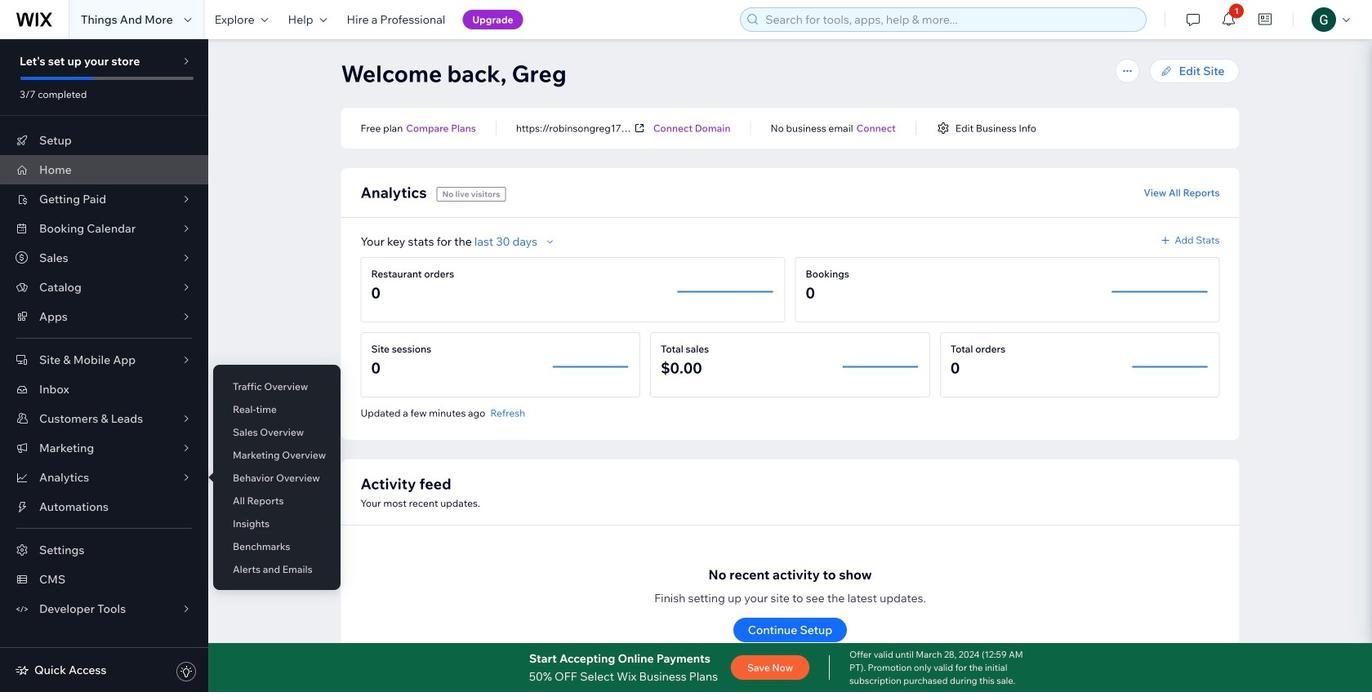 Task type: vqa. For each thing, say whether or not it's contained in the screenshot.
Sidebar element
yes



Task type: describe. For each thing, give the bounding box(es) containing it.
sidebar element
[[0, 39, 208, 693]]



Task type: locate. For each thing, give the bounding box(es) containing it.
Search for tools, apps, help & more... field
[[761, 8, 1141, 31]]



